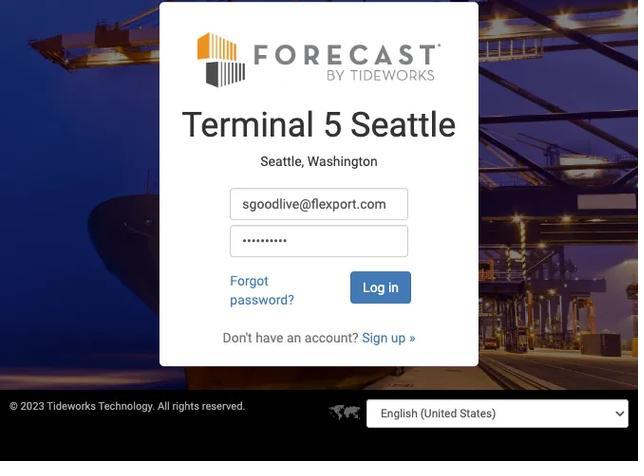 Task type: locate. For each thing, give the bounding box(es) containing it.
© 2023 tideworks technology. all rights reserved.
[[9, 401, 245, 413]]

have
[[256, 331, 283, 346]]

forgot
[[230, 274, 269, 289]]

washington
[[307, 154, 378, 169]]

technology.
[[98, 401, 155, 413]]

forgot password?
[[230, 274, 294, 308]]

terminal 5 seattle seattle, washington
[[182, 106, 456, 169]]

log
[[363, 280, 385, 296]]

tideworks
[[47, 401, 96, 413]]

an
[[287, 331, 301, 346]]

©
[[9, 401, 18, 413]]

forgot password? link
[[230, 274, 294, 308]]

»
[[409, 331, 415, 346]]

log in
[[363, 280, 399, 296]]

in
[[388, 280, 399, 296]]

rights
[[172, 401, 199, 413]]

sign
[[362, 331, 388, 346]]

all
[[158, 401, 170, 413]]



Task type: vqa. For each thing, say whether or not it's contained in the screenshot.
Show List image
no



Task type: describe. For each thing, give the bounding box(es) containing it.
reserved.
[[202, 401, 245, 413]]

seattle,
[[260, 154, 304, 169]]

terminal
[[182, 106, 314, 146]]

2023
[[20, 401, 44, 413]]

5
[[323, 106, 342, 146]]

forecast® by tideworks image
[[198, 31, 441, 89]]

seattle
[[350, 106, 456, 146]]

account?
[[305, 331, 359, 346]]

password?
[[230, 293, 294, 308]]

Email or username text field
[[230, 188, 408, 221]]

Password password field
[[230, 225, 408, 258]]

up
[[391, 331, 406, 346]]

don't have an account? sign up »
[[223, 331, 415, 346]]

sign up » link
[[362, 331, 415, 346]]

don't
[[223, 331, 252, 346]]

log in button
[[350, 272, 411, 304]]



